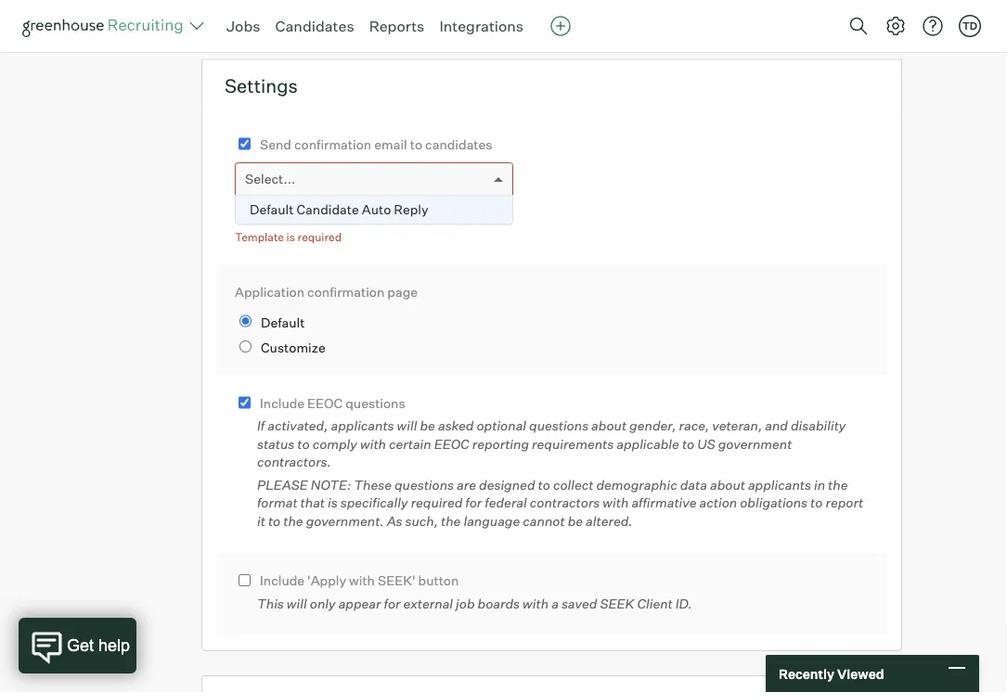 Task type: describe. For each thing, give the bounding box(es) containing it.
to right email
[[410, 136, 423, 152]]

2 horizontal spatial the
[[828, 477, 848, 493]]

boards
[[478, 596, 520, 612]]

customize link
[[235, 207, 290, 221]]

email
[[374, 136, 407, 152]]

integrations
[[439, 17, 524, 35]]

required inside alert
[[298, 230, 342, 244]]

application
[[235, 284, 305, 301]]

candidates
[[425, 136, 493, 152]]

send confirmation email to candidates
[[260, 136, 493, 152]]

it
[[257, 513, 265, 529]]

veteran,
[[712, 418, 762, 434]]

to down activated,
[[297, 436, 310, 452]]

report
[[826, 495, 863, 511]]

with up the appear at the left
[[349, 573, 375, 589]]

search image
[[848, 15, 870, 37]]

designed
[[479, 477, 535, 493]]

0 horizontal spatial about
[[592, 418, 627, 434]]

button
[[418, 573, 459, 589]]

such,
[[405, 513, 438, 529]]

confirmation for application
[[307, 284, 385, 301]]

id.
[[676, 596, 692, 612]]

cannot
[[523, 513, 565, 529]]

government
[[718, 436, 792, 452]]

seek'
[[378, 573, 416, 589]]

will for be
[[397, 418, 417, 434]]

reports link
[[369, 17, 425, 35]]

altered.
[[586, 513, 633, 529]]

default candidate auto reply
[[250, 202, 429, 218]]

include eeoc questions if activated, applicants will be asked optional questions about gender, race, veteran, and disability status to comply with certain eeoc reporting requirements applicable to us government contractors. please note: these questions are designed to collect demographic data about applicants in the format that is specifically required for federal contractors with affirmative action obligations to report it to the government. as such, the language cannot be altered.
[[257, 395, 863, 529]]

'apply
[[307, 573, 346, 589]]

this
[[257, 596, 284, 612]]

saved
[[562, 596, 597, 612]]

greenhouse recruiting image
[[22, 15, 189, 37]]

to right it
[[268, 513, 281, 529]]

1 horizontal spatial eeoc
[[434, 436, 470, 452]]

note:
[[311, 477, 351, 493]]

auto-
[[318, 207, 347, 221]]

and
[[765, 418, 788, 434]]

seek
[[600, 596, 634, 612]]

template is required
[[235, 230, 342, 244]]

to down in
[[811, 495, 823, 511]]

external
[[403, 596, 453, 612]]

only
[[310, 596, 336, 612]]

include for include 'apply with seek' button this will only appear for external job boards with a saved seek client id.
[[260, 573, 305, 589]]

contractors.
[[257, 454, 331, 470]]

recently viewed
[[779, 666, 884, 682]]

customize for customize your auto-reply templates.
[[235, 207, 290, 221]]

1 horizontal spatial applicants
[[748, 477, 811, 493]]

reply
[[347, 207, 373, 221]]

race,
[[679, 418, 709, 434]]

to left us
[[682, 436, 695, 452]]

requirements
[[532, 436, 614, 452]]

configure image
[[885, 15, 907, 37]]

send
[[260, 136, 291, 152]]

candidates
[[275, 17, 354, 35]]

affirmative
[[632, 495, 697, 511]]

template
[[235, 230, 284, 244]]

a
[[552, 596, 559, 612]]

select...
[[245, 171, 296, 187]]

0 horizontal spatial applicants
[[331, 418, 394, 434]]



Task type: locate. For each thing, give the bounding box(es) containing it.
for down are
[[465, 495, 482, 511]]

default for default candidate auto reply
[[250, 202, 294, 218]]

required
[[298, 230, 342, 244], [411, 495, 463, 511]]

0 vertical spatial eeoc
[[307, 395, 343, 411]]

applicants up obligations
[[748, 477, 811, 493]]

as
[[387, 513, 403, 529]]

will left only
[[287, 596, 307, 612]]

None radio
[[240, 341, 252, 353]]

with up altered.
[[603, 495, 629, 511]]

page
[[387, 284, 418, 301]]

1 vertical spatial customize
[[261, 340, 326, 356]]

these
[[354, 477, 392, 493]]

include
[[260, 395, 305, 411], [260, 573, 305, 589]]

default up template in the left of the page
[[250, 202, 294, 218]]

default candidate auto reply list box
[[236, 196, 512, 224]]

template is required alert
[[235, 228, 869, 246]]

1 vertical spatial confirmation
[[307, 284, 385, 301]]

confirmation right send
[[294, 136, 372, 152]]

the
[[828, 477, 848, 493], [283, 513, 303, 529], [441, 513, 461, 529]]

0 vertical spatial confirmation
[[294, 136, 372, 152]]

to up contractors
[[538, 477, 550, 493]]

1 vertical spatial questions
[[529, 418, 589, 434]]

include 'apply with seek' button this will only appear for external job boards with a saved seek client id.
[[257, 573, 692, 612]]

optional
[[477, 418, 526, 434]]

templates.
[[376, 207, 431, 221]]

reporting
[[472, 436, 529, 452]]

1 horizontal spatial required
[[411, 495, 463, 511]]

be
[[420, 418, 435, 434], [568, 513, 583, 529]]

contractors
[[530, 495, 600, 511]]

customize for customize
[[261, 340, 326, 356]]

default down application
[[261, 314, 305, 331]]

None checkbox
[[239, 138, 251, 150], [239, 397, 251, 409], [239, 575, 251, 587], [239, 138, 251, 150], [239, 397, 251, 409], [239, 575, 251, 587]]

1 horizontal spatial is
[[328, 495, 338, 511]]

0 horizontal spatial eeoc
[[307, 395, 343, 411]]

questions up the such, on the bottom of page
[[395, 477, 454, 493]]

None radio
[[240, 315, 252, 327]]

reports
[[369, 17, 425, 35]]

with left a
[[523, 596, 549, 612]]

questions up certain
[[346, 395, 405, 411]]

2 include from the top
[[260, 573, 305, 589]]

eeoc
[[307, 395, 343, 411], [434, 436, 470, 452]]

td button
[[955, 11, 985, 41]]

customize down application
[[261, 340, 326, 356]]

application confirmation page
[[235, 284, 418, 301]]

recently
[[779, 666, 835, 682]]

job
[[456, 596, 475, 612]]

candidate
[[297, 202, 359, 218]]

federal
[[485, 495, 527, 511]]

language
[[464, 513, 520, 529]]

0 horizontal spatial is
[[287, 230, 295, 244]]

data
[[680, 477, 707, 493]]

viewed
[[837, 666, 884, 682]]

activated,
[[268, 418, 328, 434]]

confirmation left page
[[307, 284, 385, 301]]

is
[[287, 230, 295, 244], [328, 495, 338, 511]]

0 vertical spatial required
[[298, 230, 342, 244]]

eeoc up activated,
[[307, 395, 343, 411]]

0 vertical spatial customize
[[235, 207, 290, 221]]

certain
[[389, 436, 431, 452]]

auto
[[362, 202, 391, 218]]

customize up template in the left of the page
[[235, 207, 290, 221]]

is down note:
[[328, 495, 338, 511]]

customize
[[235, 207, 290, 221], [261, 340, 326, 356]]

default inside "default candidate auto reply" option
[[250, 202, 294, 218]]

jobs link
[[227, 17, 260, 35]]

1 horizontal spatial about
[[710, 477, 745, 493]]

1 horizontal spatial be
[[568, 513, 583, 529]]

0 vertical spatial questions
[[346, 395, 405, 411]]

1 vertical spatial applicants
[[748, 477, 811, 493]]

to
[[410, 136, 423, 152], [297, 436, 310, 452], [682, 436, 695, 452], [538, 477, 550, 493], [811, 495, 823, 511], [268, 513, 281, 529]]

1 vertical spatial include
[[260, 573, 305, 589]]

be up certain
[[420, 418, 435, 434]]

0 horizontal spatial be
[[420, 418, 435, 434]]

default
[[250, 202, 294, 218], [261, 314, 305, 331]]

jobs
[[227, 17, 260, 35]]

0 vertical spatial is
[[287, 230, 295, 244]]

eeoc down asked
[[434, 436, 470, 452]]

required down auto-
[[298, 230, 342, 244]]

for inside include 'apply with seek' button this will only appear for external job boards with a saved seek client id.
[[384, 596, 401, 612]]

0 vertical spatial applicants
[[331, 418, 394, 434]]

0 horizontal spatial required
[[298, 230, 342, 244]]

0 horizontal spatial will
[[287, 596, 307, 612]]

1 horizontal spatial will
[[397, 418, 417, 434]]

status
[[257, 436, 295, 452]]

0 vertical spatial default
[[250, 202, 294, 218]]

0 vertical spatial for
[[465, 495, 482, 511]]

include for include eeoc questions if activated, applicants will be asked optional questions about gender, race, veteran, and disability status to comply with certain eeoc reporting requirements applicable to us government contractors. please note: these questions are designed to collect demographic data about applicants in the format that is specifically required for federal contractors with affirmative action obligations to report it to the government. as such, the language cannot be altered.
[[260, 395, 305, 411]]

about up requirements
[[592, 418, 627, 434]]

obligations
[[740, 495, 808, 511]]

questions
[[346, 395, 405, 411], [529, 418, 589, 434], [395, 477, 454, 493]]

disability
[[791, 418, 846, 434]]

0 horizontal spatial the
[[283, 513, 303, 529]]

will up certain
[[397, 418, 417, 434]]

about up action
[[710, 477, 745, 493]]

will
[[397, 418, 417, 434], [287, 596, 307, 612]]

2 vertical spatial questions
[[395, 477, 454, 493]]

appear
[[339, 596, 381, 612]]

gender,
[[630, 418, 676, 434]]

action
[[700, 495, 737, 511]]

confirmation for send
[[294, 136, 372, 152]]

for down 'seek''
[[384, 596, 401, 612]]

reply
[[394, 202, 429, 218]]

client
[[637, 596, 673, 612]]

default for default
[[261, 314, 305, 331]]

the right in
[[828, 477, 848, 493]]

applicants up the 'comply'
[[331, 418, 394, 434]]

td button
[[959, 15, 981, 37]]

for inside 'include eeoc questions if activated, applicants will be asked optional questions about gender, race, veteran, and disability status to comply with certain eeoc reporting requirements applicable to us government contractors. please note: these questions are designed to collect demographic data about applicants in the format that is specifically required for federal contractors with affirmative action obligations to report it to the government. as such, the language cannot be altered.'
[[465, 495, 482, 511]]

0 vertical spatial about
[[592, 418, 627, 434]]

1 vertical spatial be
[[568, 513, 583, 529]]

in
[[814, 477, 825, 493]]

1 vertical spatial eeoc
[[434, 436, 470, 452]]

1 vertical spatial for
[[384, 596, 401, 612]]

for
[[465, 495, 482, 511], [384, 596, 401, 612]]

customize your auto-reply templates.
[[235, 207, 431, 221]]

required inside 'include eeoc questions if activated, applicants will be asked optional questions about gender, race, veteran, and disability status to comply with certain eeoc reporting requirements applicable to us government contractors. please note: these questions are designed to collect demographic data about applicants in the format that is specifically required for federal contractors with affirmative action obligations to report it to the government. as such, the language cannot be altered.'
[[411, 495, 463, 511]]

default candidate auto reply option
[[236, 196, 512, 224]]

will for only
[[287, 596, 307, 612]]

include up this
[[260, 573, 305, 589]]

1 vertical spatial will
[[287, 596, 307, 612]]

government.
[[306, 513, 384, 529]]

asked
[[438, 418, 474, 434]]

1 vertical spatial required
[[411, 495, 463, 511]]

comply
[[313, 436, 357, 452]]

1 vertical spatial is
[[328, 495, 338, 511]]

is inside alert
[[287, 230, 295, 244]]

please
[[257, 477, 308, 493]]

integrations link
[[439, 17, 524, 35]]

0 vertical spatial will
[[397, 418, 417, 434]]

candidates link
[[275, 17, 354, 35]]

with left certain
[[360, 436, 386, 452]]

settings
[[225, 74, 298, 97]]

the right the such, on the bottom of page
[[441, 513, 461, 529]]

include inside 'include eeoc questions if activated, applicants will be asked optional questions about gender, race, veteran, and disability status to comply with certain eeoc reporting requirements applicable to us government contractors. please note: these questions are designed to collect demographic data about applicants in the format that is specifically required for federal contractors with affirmative action obligations to report it to the government. as such, the language cannot be altered.'
[[260, 395, 305, 411]]

specifically
[[341, 495, 408, 511]]

1 vertical spatial default
[[261, 314, 305, 331]]

1 include from the top
[[260, 395, 305, 411]]

are
[[457, 477, 476, 493]]

demographic
[[596, 477, 677, 493]]

applicable
[[617, 436, 679, 452]]

required up the such, on the bottom of page
[[411, 495, 463, 511]]

format
[[257, 495, 298, 511]]

include inside include 'apply with seek' button this will only appear for external job boards with a saved seek client id.
[[260, 573, 305, 589]]

is inside 'include eeoc questions if activated, applicants will be asked optional questions about gender, race, veteran, and disability status to comply with certain eeoc reporting requirements applicable to us government contractors. please note: these questions are designed to collect demographic data about applicants in the format that is specifically required for federal contractors with affirmative action obligations to report it to the government. as such, the language cannot be altered.'
[[328, 495, 338, 511]]

be down contractors
[[568, 513, 583, 529]]

that
[[300, 495, 325, 511]]

us
[[697, 436, 716, 452]]

0 horizontal spatial for
[[384, 596, 401, 612]]

is down your
[[287, 230, 295, 244]]

None field
[[245, 164, 250, 195]]

1 horizontal spatial for
[[465, 495, 482, 511]]

0 vertical spatial be
[[420, 418, 435, 434]]

1 horizontal spatial the
[[441, 513, 461, 529]]

1 vertical spatial about
[[710, 477, 745, 493]]

will inside 'include eeoc questions if activated, applicants will be asked optional questions about gender, race, veteran, and disability status to comply with certain eeoc reporting requirements applicable to us government contractors. please note: these questions are designed to collect demographic data about applicants in the format that is specifically required for federal contractors with affirmative action obligations to report it to the government. as such, the language cannot be altered.'
[[397, 418, 417, 434]]

include up activated,
[[260, 395, 305, 411]]

your
[[293, 207, 316, 221]]

the down format
[[283, 513, 303, 529]]

td
[[963, 19, 978, 32]]

if
[[257, 418, 265, 434]]

with
[[360, 436, 386, 452], [603, 495, 629, 511], [349, 573, 375, 589], [523, 596, 549, 612]]

will inside include 'apply with seek' button this will only appear for external job boards with a saved seek client id.
[[287, 596, 307, 612]]

questions up requirements
[[529, 418, 589, 434]]

0 vertical spatial include
[[260, 395, 305, 411]]

collect
[[553, 477, 594, 493]]



Task type: vqa. For each thing, say whether or not it's contained in the screenshot.
QUESTIONS.
no



